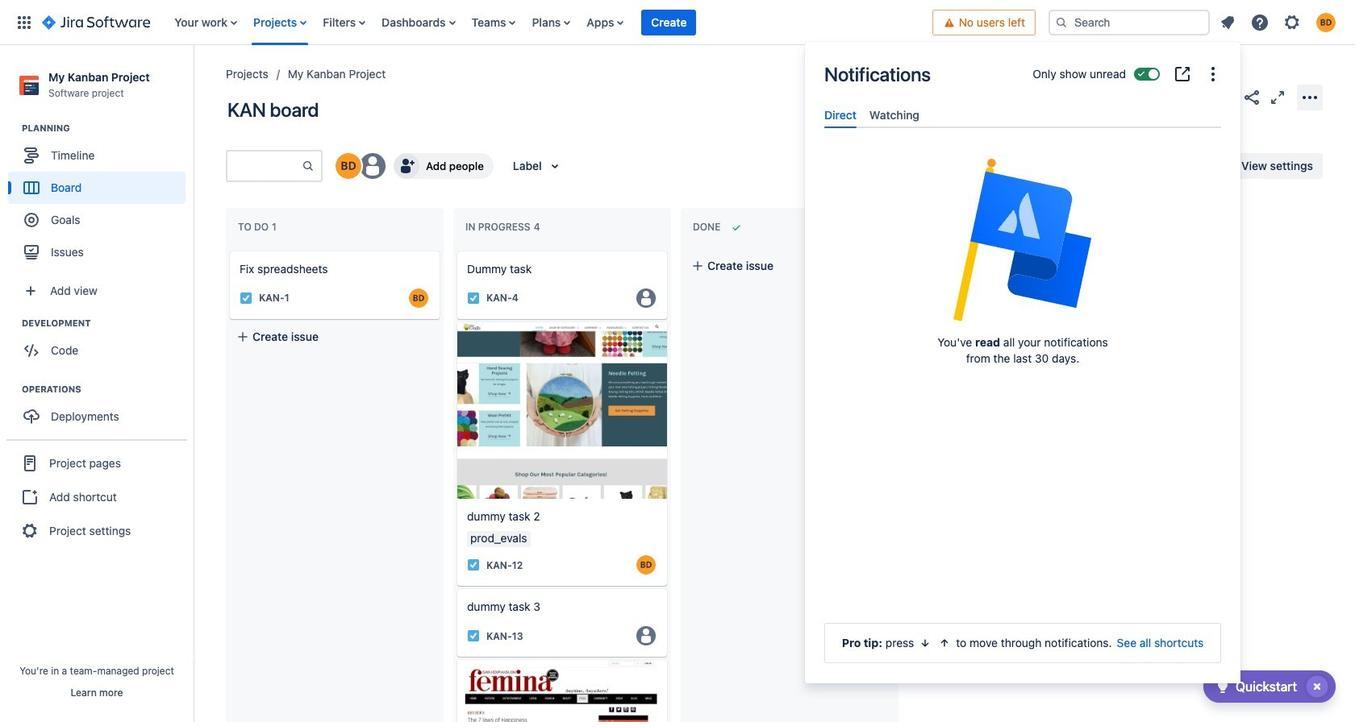 Task type: describe. For each thing, give the bounding box(es) containing it.
to do element
[[238, 221, 280, 233]]

more actions image
[[1301, 88, 1320, 107]]

group for development icon
[[8, 317, 193, 372]]

arrow up image
[[939, 637, 952, 650]]

2 task image from the top
[[467, 559, 480, 572]]

0 horizontal spatial list
[[166, 0, 933, 45]]

heading for operations icon
[[22, 383, 193, 396]]

notifications image
[[1218, 13, 1238, 32]]

group for operations icon
[[8, 383, 193, 438]]

open notifications in a new tab image
[[1173, 65, 1193, 84]]

your profile and settings image
[[1317, 13, 1336, 32]]

arrow down image
[[919, 637, 932, 650]]

3 task image from the top
[[467, 630, 480, 643]]

create issue image
[[219, 240, 238, 260]]

primary element
[[10, 0, 933, 45]]

heading for development icon
[[22, 317, 193, 330]]

goal image
[[24, 213, 39, 228]]



Task type: vqa. For each thing, say whether or not it's contained in the screenshot.
search box
yes



Task type: locate. For each thing, give the bounding box(es) containing it.
None search field
[[1049, 9, 1210, 35]]

1 task image from the top
[[467, 292, 480, 305]]

sidebar element
[[0, 45, 194, 723]]

dialog
[[805, 42, 1241, 684]]

1 vertical spatial task image
[[467, 559, 480, 572]]

check image
[[1213, 678, 1233, 697]]

0 vertical spatial task image
[[467, 292, 480, 305]]

2 vertical spatial heading
[[22, 383, 193, 396]]

appswitcher icon image
[[15, 13, 34, 32]]

banner
[[0, 0, 1356, 45]]

planning image
[[2, 119, 22, 138]]

add people image
[[397, 157, 416, 176]]

list item
[[642, 0, 697, 45]]

2 heading from the top
[[22, 317, 193, 330]]

search image
[[1055, 16, 1068, 29]]

operations image
[[2, 380, 22, 400]]

jira software image
[[42, 13, 150, 32], [42, 13, 150, 32]]

in progress element
[[466, 221, 544, 233]]

3 heading from the top
[[22, 383, 193, 396]]

Search this board text field
[[228, 152, 302, 181]]

tab panel
[[818, 128, 1228, 143]]

heading
[[22, 122, 193, 135], [22, 317, 193, 330], [22, 383, 193, 396]]

1 horizontal spatial list
[[1214, 8, 1346, 37]]

settings image
[[1283, 13, 1302, 32]]

group
[[8, 122, 193, 274], [8, 317, 193, 372], [8, 383, 193, 438], [6, 440, 187, 554]]

import image
[[1025, 157, 1044, 176]]

sidebar navigation image
[[176, 65, 211, 97]]

list
[[166, 0, 933, 45], [1214, 8, 1346, 37]]

dismiss quickstart image
[[1305, 675, 1331, 700]]

star kan board image
[[1217, 88, 1236, 107]]

more image
[[1204, 65, 1223, 84]]

development image
[[2, 314, 22, 333]]

enter full screen image
[[1268, 88, 1288, 107]]

0 vertical spatial heading
[[22, 122, 193, 135]]

tab list
[[818, 102, 1228, 128]]

2 vertical spatial task image
[[467, 630, 480, 643]]

task image
[[240, 292, 253, 305]]

group for planning icon
[[8, 122, 193, 274]]

1 heading from the top
[[22, 122, 193, 135]]

1 vertical spatial heading
[[22, 317, 193, 330]]

help image
[[1251, 13, 1270, 32]]

Search field
[[1049, 9, 1210, 35]]

task image
[[467, 292, 480, 305], [467, 559, 480, 572], [467, 630, 480, 643]]

heading for planning icon
[[22, 122, 193, 135]]



